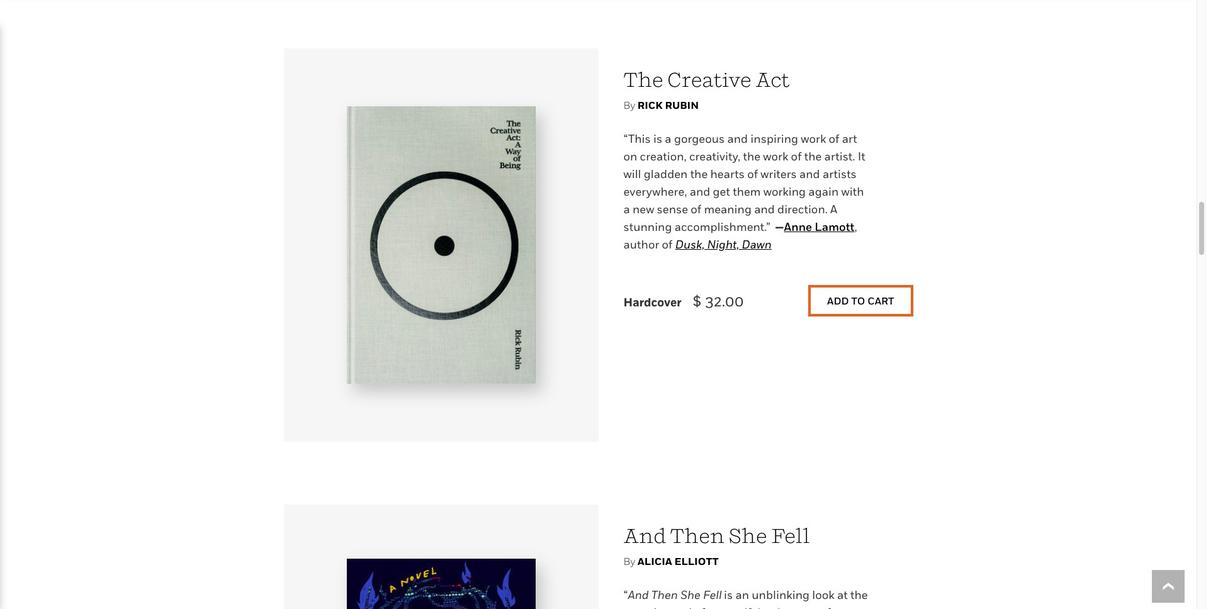 Task type: describe. For each thing, give the bounding box(es) containing it.
look
[[813, 589, 835, 602]]

by alicia elliott
[[624, 555, 719, 568]]

new
[[633, 203, 655, 216]]

of right sense
[[691, 203, 702, 216]]

cart
[[868, 295, 895, 307]]

1 horizontal spatial she
[[729, 524, 768, 548]]

hearts
[[711, 167, 745, 181]]

the
[[624, 67, 664, 91]]

direction.
[[778, 203, 828, 216]]

them
[[733, 185, 761, 198]]

again
[[809, 185, 839, 198]]

sense
[[657, 203, 688, 216]]

artists
[[823, 167, 857, 181]]

$ 32.00
[[689, 292, 744, 310]]

it
[[858, 150, 866, 163]]

and then she fell by alicia elliott image
[[347, 559, 536, 610]]

1 horizontal spatial fell
[[772, 524, 810, 548]]

0 horizontal spatial she
[[681, 589, 701, 602]]

— anne lamott
[[771, 220, 855, 234]]

the creative act by rick rubin image
[[347, 106, 536, 384]]

0 vertical spatial then
[[670, 524, 725, 548]]

and then she fell link
[[624, 524, 810, 548]]

alicia elliott link
[[638, 555, 719, 568]]

meaning
[[704, 203, 752, 216]]

dusk,
[[676, 238, 705, 251]]

elliott
[[675, 555, 719, 568]]

0 vertical spatial work
[[801, 132, 826, 145]]

art
[[842, 132, 858, 145]]

working
[[764, 185, 806, 198]]

1 vertical spatial a
[[624, 203, 630, 216]]

by rick rubin
[[624, 99, 699, 111]]

often
[[695, 606, 723, 610]]

the creative act
[[624, 67, 790, 91]]

creative
[[668, 67, 752, 91]]

of inside ", author of"
[[662, 238, 673, 251]]

the inside is an unblinking look at the complex and often terrifying journey of ne
[[851, 589, 868, 602]]

stunning
[[624, 220, 672, 234]]

" and then she fell
[[624, 589, 724, 602]]

lamott
[[815, 220, 855, 234]]

1 vertical spatial then
[[652, 589, 678, 602]]

and inside is an unblinking look at the complex and often terrifying journey of ne
[[672, 606, 692, 610]]

of inside is an unblinking look at the complex and often terrifying journey of ne
[[820, 606, 831, 610]]

and up again
[[800, 167, 820, 181]]

the down creativity, on the top right of page
[[691, 167, 708, 181]]

an
[[736, 589, 749, 602]]

1 vertical spatial and
[[628, 589, 649, 602]]

by for and then she fell
[[624, 555, 636, 568]]

0 horizontal spatial fell
[[703, 589, 722, 602]]

complex
[[624, 606, 669, 610]]

artist.
[[825, 150, 856, 163]]

accomplishment."
[[675, 220, 771, 234]]

writers
[[761, 167, 797, 181]]

and up creativity, on the top right of page
[[728, 132, 748, 145]]



Task type: vqa. For each thing, say whether or not it's contained in the screenshot.
'art'
yes



Task type: locate. For each thing, give the bounding box(es) containing it.
creation,
[[640, 150, 687, 163]]

0 vertical spatial fell
[[772, 524, 810, 548]]

get
[[713, 185, 730, 198]]

of up "them"
[[748, 167, 758, 181]]

"this
[[624, 132, 651, 145]]

0 horizontal spatial work
[[764, 150, 789, 163]]

of down look at the bottom of the page
[[820, 606, 831, 610]]

—
[[775, 220, 784, 234]]

and up complex
[[628, 589, 649, 602]]

dusk, night, dawn
[[676, 238, 772, 251]]

1 horizontal spatial work
[[801, 132, 826, 145]]

rick rubin link
[[638, 99, 699, 111]]

journey
[[778, 606, 818, 610]]

0 vertical spatial by
[[624, 99, 636, 111]]

is up creation,
[[654, 132, 663, 145]]

and down " and then she fell
[[672, 606, 692, 610]]

rubin
[[665, 99, 699, 111]]

anne lamott link
[[784, 220, 855, 234]]

unblinking
[[752, 589, 810, 602]]

1 by from the top
[[624, 99, 636, 111]]

work
[[801, 132, 826, 145], [764, 150, 789, 163]]

the down inspiring
[[743, 150, 761, 163]]

by left alicia
[[624, 555, 636, 568]]

of left art
[[829, 132, 840, 145]]

dawn
[[742, 238, 772, 251]]

1 vertical spatial she
[[681, 589, 701, 602]]

is an unblinking look at the complex and often terrifying journey of ne
[[624, 589, 868, 610]]

0 vertical spatial and
[[624, 524, 666, 548]]

alicia
[[638, 555, 672, 568]]

is inside "this is a gorgeous and inspiring work of art on creation, creativity, the work of the artist. it will gladden the hearts of writers and artists everywhere, and get them working again with a new sense of meaning and direction. a stunning accomplishment."
[[654, 132, 663, 145]]

add to cart
[[828, 295, 895, 307]]

gorgeous
[[674, 132, 725, 145]]

0 vertical spatial she
[[729, 524, 768, 548]]

then up elliott
[[670, 524, 725, 548]]

fell up unblinking
[[772, 524, 810, 548]]

and then she fell
[[624, 524, 810, 548]]

to
[[852, 295, 866, 307]]

1 horizontal spatial is
[[724, 589, 733, 602]]

$
[[693, 292, 702, 310]]

a
[[831, 203, 838, 216]]

anne
[[784, 220, 812, 234]]

add to cart button
[[809, 285, 913, 317]]

is inside is an unblinking look at the complex and often terrifying journey of ne
[[724, 589, 733, 602]]

1 vertical spatial is
[[724, 589, 733, 602]]

add
[[828, 295, 849, 307]]

is left an
[[724, 589, 733, 602]]

0 horizontal spatial a
[[624, 203, 630, 216]]

rick
[[638, 99, 663, 111]]

1 horizontal spatial a
[[665, 132, 672, 145]]

then up complex
[[652, 589, 678, 602]]

0 horizontal spatial is
[[654, 132, 663, 145]]

she
[[729, 524, 768, 548], [681, 589, 701, 602]]

by for the creative act
[[624, 99, 636, 111]]

by left "rick"
[[624, 99, 636, 111]]

the
[[743, 150, 761, 163], [805, 150, 822, 163], [691, 167, 708, 181], [851, 589, 868, 602]]

the right at
[[851, 589, 868, 602]]

will
[[624, 167, 641, 181]]

1 vertical spatial work
[[764, 150, 789, 163]]

and left 'get'
[[690, 185, 711, 198]]

inspiring
[[751, 132, 799, 145]]

hardcover
[[624, 296, 682, 309]]

gladden
[[644, 167, 688, 181]]

fell up often
[[703, 589, 722, 602]]

1 vertical spatial fell
[[703, 589, 722, 602]]

2 by from the top
[[624, 555, 636, 568]]

1 vertical spatial by
[[624, 555, 636, 568]]

, author of
[[624, 220, 857, 251]]

32.00
[[705, 292, 744, 310]]

work up artist. at the top right of page
[[801, 132, 826, 145]]

author
[[624, 238, 660, 251]]

act
[[756, 67, 790, 91]]

of
[[829, 132, 840, 145], [791, 150, 802, 163], [748, 167, 758, 181], [691, 203, 702, 216], [662, 238, 673, 251], [820, 606, 831, 610]]

"
[[624, 589, 628, 602]]

and
[[728, 132, 748, 145], [800, 167, 820, 181], [690, 185, 711, 198], [755, 203, 775, 216], [672, 606, 692, 610]]

is
[[654, 132, 663, 145], [724, 589, 733, 602]]

with
[[842, 185, 864, 198]]

and down "them"
[[755, 203, 775, 216]]

on
[[624, 150, 638, 163]]

a
[[665, 132, 672, 145], [624, 203, 630, 216]]

the creative act link
[[624, 67, 790, 91]]

"this is a gorgeous and inspiring work of art on creation, creativity, the work of the artist. it will gladden the hearts of writers and artists everywhere, and get them working again with a new sense of meaning and direction. a stunning accomplishment."
[[624, 132, 866, 234]]

she up often
[[681, 589, 701, 602]]

and up alicia
[[624, 524, 666, 548]]

work down inspiring
[[764, 150, 789, 163]]

dusk, night, dawn link
[[676, 238, 772, 251]]

0 vertical spatial is
[[654, 132, 663, 145]]

she up an
[[729, 524, 768, 548]]

the left artist. at the top right of page
[[805, 150, 822, 163]]

night,
[[707, 238, 740, 251]]

,
[[855, 220, 857, 234]]

a up creation,
[[665, 132, 672, 145]]

then
[[670, 524, 725, 548], [652, 589, 678, 602]]

and
[[624, 524, 666, 548], [628, 589, 649, 602]]

creativity,
[[690, 150, 741, 163]]

everywhere,
[[624, 185, 687, 198]]

terrifying
[[726, 606, 775, 610]]

at
[[838, 589, 848, 602]]

0 vertical spatial a
[[665, 132, 672, 145]]

fell
[[772, 524, 810, 548], [703, 589, 722, 602]]

of up writers
[[791, 150, 802, 163]]

of left the dusk,
[[662, 238, 673, 251]]

a left 'new'
[[624, 203, 630, 216]]

by
[[624, 99, 636, 111], [624, 555, 636, 568]]



